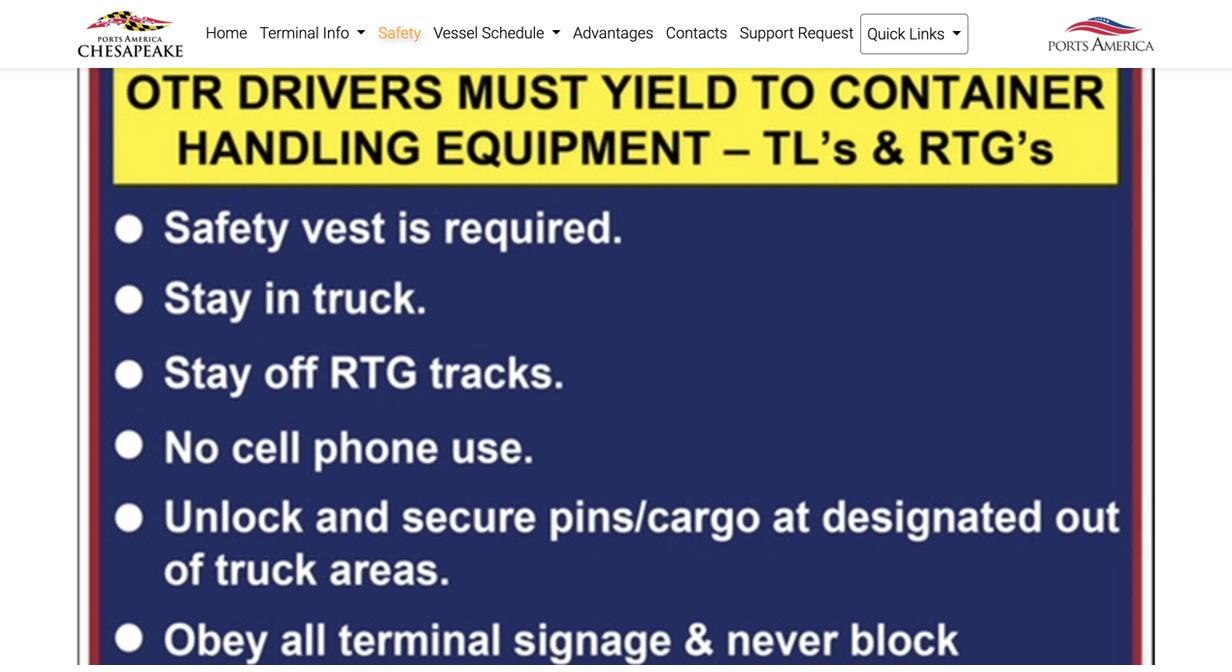 Task type: describe. For each thing, give the bounding box(es) containing it.
vessel schedule link
[[427, 14, 567, 52]]

safety
[[378, 24, 421, 42]]

request
[[798, 24, 854, 42]]

terminal info link
[[254, 14, 372, 52]]

vessel
[[434, 24, 478, 42]]

terminal
[[260, 24, 319, 42]]

support request
[[740, 24, 854, 42]]

advantages
[[573, 24, 654, 42]]

contacts
[[666, 24, 728, 42]]

home
[[206, 24, 247, 42]]



Task type: locate. For each thing, give the bounding box(es) containing it.
vessel schedule
[[434, 24, 548, 42]]

home link
[[200, 14, 254, 52]]

safety link
[[372, 14, 427, 52]]

advantages link
[[567, 14, 660, 52]]

support request link
[[734, 14, 860, 52]]

support
[[740, 24, 794, 42]]

schedule
[[482, 24, 544, 42]]

info
[[323, 24, 349, 42]]

terminal info
[[260, 24, 353, 42]]

contacts link
[[660, 14, 734, 52]]



Task type: vqa. For each thing, say whether or not it's contained in the screenshot.
Terminal Info link
yes



